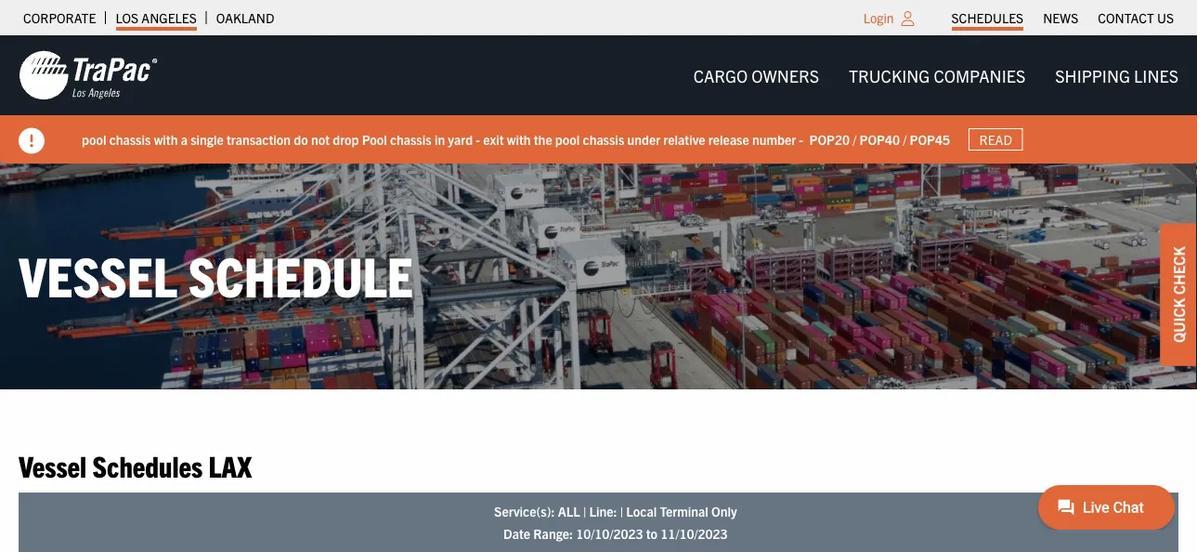 Task type: describe. For each thing, give the bounding box(es) containing it.
login link
[[864, 9, 895, 26]]

login
[[864, 9, 895, 26]]

1 / from the left
[[853, 131, 857, 147]]

exit
[[483, 131, 504, 147]]

quick check link
[[1161, 223, 1198, 366]]

pool
[[362, 131, 387, 147]]

under
[[628, 131, 661, 147]]

contact us
[[1099, 9, 1175, 26]]

vessel for vessel schedules lax
[[19, 447, 87, 483]]

yard
[[448, 131, 473, 147]]

a
[[181, 131, 188, 147]]

vessel schedules lax
[[19, 447, 252, 483]]

los angeles
[[116, 9, 197, 26]]

trucking companies link
[[835, 57, 1041, 94]]

service(s):
[[494, 503, 555, 520]]

corporate link
[[23, 5, 96, 31]]

shipping lines
[[1056, 65, 1179, 86]]

number
[[753, 131, 797, 147]]

1 horizontal spatial schedules
[[952, 9, 1024, 26]]

los
[[116, 9, 139, 26]]

contact
[[1099, 9, 1155, 26]]

2 chassis from the left
[[390, 131, 432, 147]]

cargo owners
[[694, 65, 820, 86]]

corporate
[[23, 9, 96, 26]]

2 / from the left
[[904, 131, 907, 147]]

1 pool from the left
[[82, 131, 106, 147]]

do
[[294, 131, 308, 147]]

not
[[311, 131, 330, 147]]

quick
[[1170, 298, 1189, 343]]

pop20
[[810, 131, 850, 147]]

1 | from the left
[[584, 503, 587, 520]]

range:
[[534, 525, 573, 542]]

drop
[[333, 131, 359, 147]]

check
[[1170, 246, 1189, 295]]

3 chassis from the left
[[583, 131, 625, 147]]

2 with from the left
[[507, 131, 531, 147]]

transaction
[[227, 131, 291, 147]]

owners
[[752, 65, 820, 86]]

vessel for vessel schedule
[[19, 240, 178, 308]]

companies
[[934, 65, 1026, 86]]

1 with from the left
[[154, 131, 178, 147]]

us
[[1158, 9, 1175, 26]]



Task type: locate. For each thing, give the bounding box(es) containing it.
schedules left lax
[[93, 447, 203, 483]]

to
[[647, 525, 658, 542]]

2 vessel from the top
[[19, 447, 87, 483]]

pop40
[[860, 131, 901, 147]]

with left the at the top of page
[[507, 131, 531, 147]]

all
[[558, 503, 581, 520]]

with left the a
[[154, 131, 178, 147]]

1 vertical spatial vessel
[[19, 447, 87, 483]]

oakland
[[216, 9, 275, 26]]

in
[[435, 131, 445, 147]]

single
[[191, 131, 224, 147]]

0 vertical spatial vessel
[[19, 240, 178, 308]]

news link
[[1044, 5, 1079, 31]]

lax
[[209, 447, 252, 483]]

contact us link
[[1099, 5, 1175, 31]]

pool chassis with a single transaction  do not drop pool chassis in yard -  exit with the pool chassis under relative release number -  pop20 / pop40 / pop45
[[82, 131, 951, 147]]

lines
[[1135, 65, 1179, 86]]

cargo
[[694, 65, 748, 86]]

|
[[584, 503, 587, 520], [621, 503, 624, 520]]

trucking
[[849, 65, 931, 86]]

chassis left the a
[[109, 131, 151, 147]]

shipping
[[1056, 65, 1131, 86]]

-
[[476, 131, 480, 147], [800, 131, 804, 147]]

chassis left under
[[583, 131, 625, 147]]

0 vertical spatial schedules
[[952, 9, 1024, 26]]

- left exit
[[476, 131, 480, 147]]

1 horizontal spatial chassis
[[390, 131, 432, 147]]

banner
[[0, 35, 1198, 164]]

1 horizontal spatial |
[[621, 503, 624, 520]]

0 horizontal spatial |
[[584, 503, 587, 520]]

2 - from the left
[[800, 131, 804, 147]]

0 horizontal spatial -
[[476, 131, 480, 147]]

read link
[[969, 128, 1024, 151]]

the
[[534, 131, 553, 147]]

pool right solid icon
[[82, 131, 106, 147]]

cargo owners link
[[679, 57, 835, 94]]

schedules link
[[952, 5, 1024, 31]]

terminal
[[660, 503, 709, 520]]

quick check
[[1170, 246, 1189, 343]]

0 horizontal spatial chassis
[[109, 131, 151, 147]]

1 horizontal spatial -
[[800, 131, 804, 147]]

pop45
[[910, 131, 951, 147]]

menu bar down light icon
[[679, 57, 1194, 94]]

2 pool from the left
[[556, 131, 580, 147]]

chassis left in
[[390, 131, 432, 147]]

1 horizontal spatial with
[[507, 131, 531, 147]]

| right line:
[[621, 503, 624, 520]]

1 vertical spatial schedules
[[93, 447, 203, 483]]

/
[[853, 131, 857, 147], [904, 131, 907, 147]]

2 horizontal spatial chassis
[[583, 131, 625, 147]]

only
[[712, 503, 738, 520]]

shipping lines link
[[1041, 57, 1194, 94]]

local
[[627, 503, 657, 520]]

solid image
[[19, 128, 45, 154]]

trucking companies
[[849, 65, 1026, 86]]

menu bar
[[942, 5, 1184, 31], [679, 57, 1194, 94]]

date
[[504, 525, 531, 542]]

pool right the at the top of page
[[556, 131, 580, 147]]

banner containing cargo owners
[[0, 35, 1198, 164]]

2 | from the left
[[621, 503, 624, 520]]

1 vertical spatial menu bar
[[679, 57, 1194, 94]]

light image
[[902, 11, 915, 26]]

menu bar up shipping
[[942, 5, 1184, 31]]

11/10/2023
[[661, 525, 728, 542]]

with
[[154, 131, 178, 147], [507, 131, 531, 147]]

menu bar containing schedules
[[942, 5, 1184, 31]]

schedule
[[188, 240, 413, 308]]

vessel
[[19, 240, 178, 308], [19, 447, 87, 483]]

/ left the pop45 at the top of the page
[[904, 131, 907, 147]]

release
[[709, 131, 750, 147]]

0 vertical spatial menu bar
[[942, 5, 1184, 31]]

0 horizontal spatial /
[[853, 131, 857, 147]]

schedules
[[952, 9, 1024, 26], [93, 447, 203, 483]]

los angeles link
[[116, 5, 197, 31]]

10/10/2023
[[576, 525, 644, 542]]

angeles
[[142, 9, 197, 26]]

1 horizontal spatial /
[[904, 131, 907, 147]]

read
[[980, 131, 1013, 148]]

news
[[1044, 9, 1079, 26]]

/ right "pop20" in the top right of the page
[[853, 131, 857, 147]]

1 horizontal spatial pool
[[556, 131, 580, 147]]

1 vessel from the top
[[19, 240, 178, 308]]

pool
[[82, 131, 106, 147], [556, 131, 580, 147]]

1 chassis from the left
[[109, 131, 151, 147]]

line:
[[590, 503, 618, 520]]

0 horizontal spatial pool
[[82, 131, 106, 147]]

0 horizontal spatial schedules
[[93, 447, 203, 483]]

menu bar containing cargo owners
[[679, 57, 1194, 94]]

| right the all
[[584, 503, 587, 520]]

vessel schedule
[[19, 240, 413, 308]]

1 - from the left
[[476, 131, 480, 147]]

chassis
[[109, 131, 151, 147], [390, 131, 432, 147], [583, 131, 625, 147]]

los angeles image
[[19, 49, 158, 101]]

oakland link
[[216, 5, 275, 31]]

schedules up companies
[[952, 9, 1024, 26]]

- right number
[[800, 131, 804, 147]]

relative
[[664, 131, 706, 147]]

0 horizontal spatial with
[[154, 131, 178, 147]]

service(s): all | line: | local terminal only date range: 10/10/2023 to 11/10/2023
[[494, 503, 738, 542]]



Task type: vqa. For each thing, say whether or not it's contained in the screenshot.
the Steamship Line : ON Lloyds Code : 9708459
no



